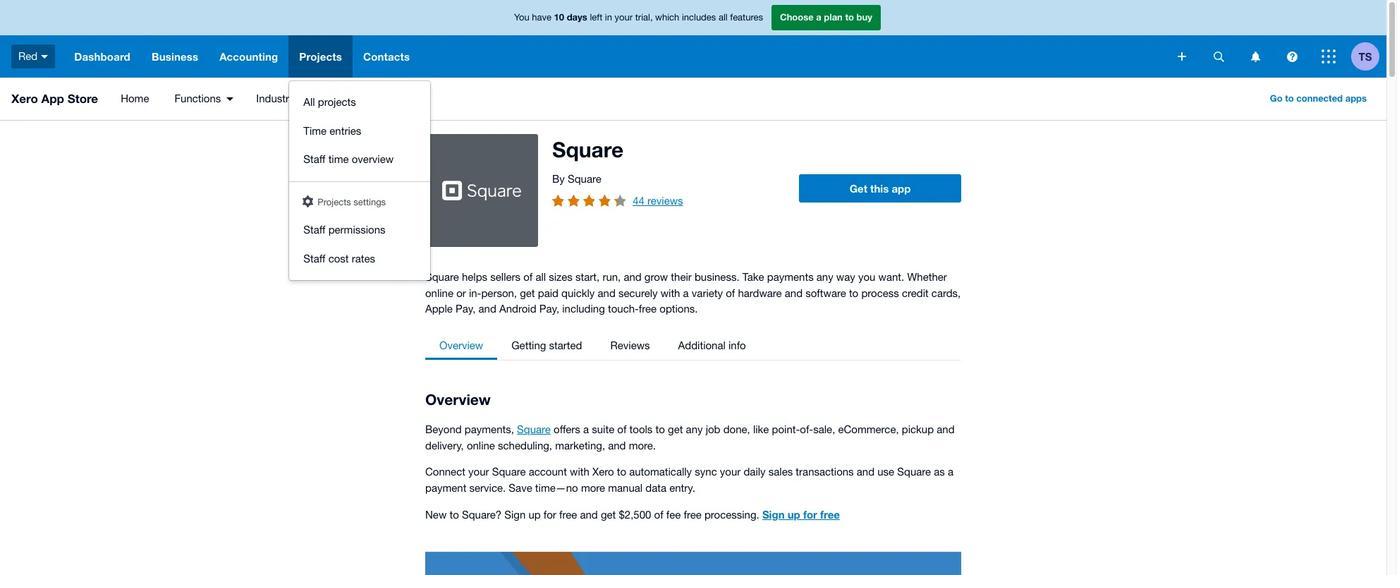 Task type: vqa. For each thing, say whether or not it's contained in the screenshot.
more.
yes



Task type: describe. For each thing, give the bounding box(es) containing it.
projects button
[[289, 35, 353, 78]]

use
[[878, 466, 895, 478]]

44 reviews
[[633, 194, 683, 206]]

tree containing overview
[[426, 331, 761, 360]]

of inside the offers a suite of tools to get any job done, like point-of-sale, ecommerce, pickup and delivery, online scheduling, marketing, and more.
[[618, 423, 627, 435]]

red
[[18, 50, 38, 62]]

apple
[[426, 303, 453, 315]]

square?
[[462, 509, 502, 521]]

projects
[[318, 96, 356, 108]]

all projects
[[304, 96, 356, 108]]

variety
[[692, 287, 723, 299]]

of inside new to square? sign up for free and get $2,500 of fee free processing. sign up for free
[[655, 509, 664, 521]]

all projects link
[[290, 88, 431, 117]]

projects settings
[[318, 197, 386, 207]]

want.
[[879, 271, 905, 283]]

daily
[[744, 466, 766, 478]]

ts button
[[1352, 35, 1387, 78]]

1 horizontal spatial sign
[[763, 508, 785, 521]]

app
[[892, 182, 911, 194]]

cards,
[[932, 287, 961, 299]]

1 horizontal spatial svg image
[[1287, 51, 1298, 62]]

buy
[[857, 11, 873, 23]]

suite
[[592, 423, 615, 435]]

go to connected apps
[[1271, 92, 1368, 104]]

to inside connect your square account with xero to automatically sync your daily sales transactions and use square as a payment service. save time—no more manual data entry.
[[617, 466, 627, 478]]

to inside the offers a suite of tools to get any job done, like point-of-sale, ecommerce, pickup and delivery, online scheduling, marketing, and more.
[[656, 423, 665, 435]]

by square
[[553, 173, 602, 185]]

a inside banner
[[817, 11, 822, 23]]

staff for staff permissions
[[304, 224, 326, 236]]

all
[[304, 96, 315, 108]]

of right sellers
[[524, 271, 533, 283]]

touch-
[[608, 303, 639, 315]]

square right by
[[568, 173, 602, 185]]

payments
[[768, 271, 814, 283]]

point-
[[772, 423, 800, 435]]

to inside square helps sellers of all sizes start, run, and grow their business. take payments any way you want. whether online or in-person, get paid quickly and securely with a variety of hardware and software to process credit cards, apple pay, and android pay, including touch-free options.
[[850, 287, 859, 299]]

offers
[[554, 423, 581, 435]]

connect your square account with xero to automatically sync your daily sales transactions and use square as a payment service. save time—no more manual data entry.
[[426, 466, 954, 494]]

and up "securely"
[[624, 271, 642, 283]]

menu containing home
[[107, 78, 403, 120]]

square inside square helps sellers of all sizes start, run, and grow their business. take payments any way you want. whether online or in-person, get paid quickly and securely with a variety of hardware and software to process credit cards, apple pay, and android pay, including touch-free options.
[[426, 271, 459, 283]]

started
[[549, 339, 583, 351]]

including
[[563, 303, 605, 315]]

1 horizontal spatial for
[[804, 508, 818, 521]]

0 horizontal spatial xero
[[11, 91, 38, 106]]

overview inside button
[[440, 339, 484, 351]]

sign inside new to square? sign up for free and get $2,500 of fee free processing. sign up for free
[[505, 509, 526, 521]]

time entries
[[304, 125, 362, 137]]

1 vertical spatial overview
[[426, 391, 491, 408]]

offers a suite of tools to get any job done, like point-of-sale, ecommerce, pickup and delivery, online scheduling, marketing, and more.
[[426, 423, 955, 451]]

projects for projects settings
[[318, 197, 351, 207]]

projects for projects
[[299, 50, 342, 63]]

sync
[[695, 466, 717, 478]]

2 pay, from the left
[[540, 303, 560, 315]]

square image
[[426, 551, 962, 575]]

additional info
[[679, 339, 746, 351]]

accounting button
[[209, 35, 289, 78]]

svg image inside red popup button
[[41, 55, 48, 58]]

up inside new to square? sign up for free and get $2,500 of fee free processing. sign up for free
[[529, 509, 541, 521]]

payments,
[[465, 423, 514, 435]]

service.
[[470, 482, 506, 494]]

apps
[[1346, 92, 1368, 104]]

of down business.
[[726, 287, 735, 299]]

getting started
[[512, 339, 583, 351]]

time—no
[[536, 482, 578, 494]]

entries
[[330, 125, 362, 137]]

manual
[[608, 482, 643, 494]]

processing.
[[705, 509, 760, 521]]

connected
[[1297, 92, 1344, 104]]

sizes
[[549, 271, 573, 283]]

or
[[457, 287, 466, 299]]

overview
[[352, 153, 394, 165]]

connect
[[426, 466, 466, 478]]

paid
[[538, 287, 559, 299]]

sale,
[[814, 423, 836, 435]]

by
[[553, 173, 565, 185]]

info
[[729, 339, 746, 351]]

reviews
[[648, 194, 683, 206]]

you
[[514, 12, 530, 23]]

left
[[590, 12, 603, 23]]

process
[[862, 287, 900, 299]]

staff for staff time overview
[[304, 153, 326, 165]]

additional info button
[[664, 331, 761, 360]]

helps
[[462, 271, 488, 283]]

list box inside banner
[[290, 81, 431, 280]]

staff time overview link
[[290, 145, 431, 174]]

industries button
[[245, 78, 327, 120]]

time entries link
[[290, 117, 431, 145]]

square helps sellers of all sizes start, run, and grow their business. take payments any way you want. whether online or in-person, get paid quickly and securely with a variety of hardware and software to process credit cards, apple pay, and android pay, including touch-free options.
[[426, 271, 961, 315]]

run,
[[603, 271, 621, 283]]

free down time—no
[[560, 509, 577, 521]]

get inside the offers a suite of tools to get any job done, like point-of-sale, ecommerce, pickup and delivery, online scheduling, marketing, and more.
[[668, 423, 683, 435]]

header image
[[303, 195, 314, 207]]

ecommerce,
[[839, 423, 899, 435]]

payment
[[426, 482, 467, 494]]

and down run,
[[598, 287, 616, 299]]

1 pay, from the left
[[456, 303, 476, 315]]

in
[[605, 12, 612, 23]]

data
[[646, 482, 667, 494]]

your inside you have 10 days left in your trial, which includes all features
[[615, 12, 633, 23]]

reviews button
[[597, 331, 664, 360]]

securely
[[619, 287, 658, 299]]



Task type: locate. For each thing, give the bounding box(es) containing it.
of left fee
[[655, 509, 664, 521]]

xero inside connect your square account with xero to automatically sync your daily sales transactions and use square as a payment service. save time—no more manual data entry.
[[593, 466, 614, 478]]

app
[[41, 91, 64, 106]]

cost
[[329, 252, 349, 264]]

1 horizontal spatial any
[[817, 271, 834, 283]]

0 horizontal spatial svg image
[[1178, 52, 1187, 61]]

xero up more
[[593, 466, 614, 478]]

menu
[[107, 78, 403, 120]]

staff time overview
[[304, 153, 394, 165]]

account
[[529, 466, 567, 478]]

dashboard link
[[64, 35, 141, 78]]

0 horizontal spatial pay,
[[456, 303, 476, 315]]

sellers
[[491, 271, 521, 283]]

square up save
[[492, 466, 526, 478]]

you have 10 days left in your trial, which includes all features
[[514, 11, 764, 23]]

for down time—no
[[544, 509, 557, 521]]

0 vertical spatial xero
[[11, 91, 38, 106]]

business button
[[141, 35, 209, 78]]

2 horizontal spatial your
[[720, 466, 741, 478]]

get up android
[[520, 287, 535, 299]]

square up scheduling,
[[517, 423, 551, 435]]

square link
[[517, 423, 551, 435]]

their
[[671, 271, 692, 283]]

any left job
[[686, 423, 703, 435]]

and inside new to square? sign up for free and get $2,500 of fee free processing. sign up for free
[[580, 509, 598, 521]]

group inside banner
[[290, 81, 431, 280]]

staff cost rates link
[[290, 245, 431, 273]]

1 vertical spatial get
[[668, 423, 683, 435]]

free right fee
[[684, 509, 702, 521]]

to right the go
[[1286, 92, 1295, 104]]

to right the tools
[[656, 423, 665, 435]]

0 vertical spatial online
[[426, 287, 454, 299]]

0 horizontal spatial any
[[686, 423, 703, 435]]

any
[[817, 271, 834, 283], [686, 423, 703, 435]]

group containing all projects
[[290, 81, 431, 280]]

0 vertical spatial staff
[[304, 153, 326, 165]]

2 staff from the top
[[304, 224, 326, 236]]

list box
[[290, 81, 431, 280]]

to right new
[[450, 509, 459, 521]]

new
[[426, 509, 447, 521]]

with inside connect your square account with xero to automatically sync your daily sales transactions and use square as a payment service. save time—no more manual data entry.
[[570, 466, 590, 478]]

have
[[532, 12, 552, 23]]

sign down save
[[505, 509, 526, 521]]

2 vertical spatial get
[[601, 509, 616, 521]]

overview down apple
[[440, 339, 484, 351]]

trial,
[[636, 12, 653, 23]]

1 horizontal spatial get
[[601, 509, 616, 521]]

0 vertical spatial all
[[719, 12, 728, 23]]

sales
[[769, 466, 793, 478]]

and down "suite"
[[608, 439, 626, 451]]

all inside you have 10 days left in your trial, which includes all features
[[719, 12, 728, 23]]

group
[[290, 81, 431, 280]]

and down person,
[[479, 303, 497, 315]]

0 vertical spatial with
[[661, 287, 681, 299]]

whether
[[908, 271, 948, 283]]

sign
[[763, 508, 785, 521], [505, 509, 526, 521]]

get this app
[[850, 182, 911, 194]]

go to connected apps link
[[1262, 88, 1376, 110]]

sign right processing.
[[763, 508, 785, 521]]

to inside "link"
[[1286, 92, 1295, 104]]

1 horizontal spatial all
[[719, 12, 728, 23]]

to left buy
[[846, 11, 855, 23]]

square up by square
[[553, 137, 624, 162]]

1 vertical spatial with
[[570, 466, 590, 478]]

10
[[554, 11, 565, 23]]

for down 'transactions'
[[804, 508, 818, 521]]

44
[[633, 194, 645, 206]]

like
[[754, 423, 769, 435]]

0 vertical spatial any
[[817, 271, 834, 283]]

0 horizontal spatial online
[[426, 287, 454, 299]]

for inside new to square? sign up for free and get $2,500 of fee free processing. sign up for free
[[544, 509, 557, 521]]

pay, down paid
[[540, 303, 560, 315]]

free down "securely"
[[639, 303, 657, 315]]

free down 'transactions'
[[821, 508, 840, 521]]

a up marketing,
[[584, 423, 589, 435]]

and down payments
[[785, 287, 803, 299]]

software
[[806, 287, 847, 299]]

2 vertical spatial staff
[[304, 252, 326, 264]]

projects inside popup button
[[299, 50, 342, 63]]

list box containing all projects
[[290, 81, 431, 280]]

1 vertical spatial online
[[467, 439, 495, 451]]

features
[[731, 12, 764, 23]]

online inside square helps sellers of all sizes start, run, and grow their business. take payments any way you want. whether online or in-person, get paid quickly and securely with a variety of hardware and software to process credit cards, apple pay, and android pay, including touch-free options.
[[426, 287, 454, 299]]

square
[[553, 137, 624, 162], [568, 173, 602, 185], [426, 271, 459, 283], [517, 423, 551, 435], [492, 466, 526, 478], [898, 466, 932, 478]]

banner containing ts
[[0, 0, 1387, 280]]

0 horizontal spatial your
[[469, 466, 489, 478]]

getting started button
[[498, 331, 597, 360]]

new to square? sign up for free and get $2,500 of fee free processing. sign up for free
[[426, 508, 840, 521]]

0 vertical spatial get
[[520, 287, 535, 299]]

xero left app
[[11, 91, 38, 106]]

all up paid
[[536, 271, 546, 283]]

overview button
[[426, 331, 498, 360]]

svg image
[[1287, 51, 1298, 62], [1178, 52, 1187, 61]]

to up manual
[[617, 466, 627, 478]]

and left the use
[[857, 466, 875, 478]]

staff left time
[[304, 153, 326, 165]]

get right the tools
[[668, 423, 683, 435]]

contacts
[[363, 50, 410, 63]]

your right in
[[615, 12, 633, 23]]

a inside square helps sellers of all sizes start, run, and grow their business. take payments any way you want. whether online or in-person, get paid quickly and securely with a variety of hardware and software to process credit cards, apple pay, and android pay, including touch-free options.
[[684, 287, 689, 299]]

online down beyond payments, square
[[467, 439, 495, 451]]

get left "$2,500"
[[601, 509, 616, 521]]

sign up for free link
[[763, 508, 840, 521]]

a right as
[[948, 466, 954, 478]]

0 horizontal spatial sign
[[505, 509, 526, 521]]

any up software
[[817, 271, 834, 283]]

plan
[[824, 11, 843, 23]]

projects up all projects at left top
[[299, 50, 342, 63]]

functions
[[175, 92, 221, 104]]

xero
[[11, 91, 38, 106], [593, 466, 614, 478]]

get inside new to square? sign up for free and get $2,500 of fee free processing. sign up for free
[[601, 509, 616, 521]]

this
[[871, 182, 889, 194]]

a left plan
[[817, 11, 822, 23]]

1 horizontal spatial online
[[467, 439, 495, 451]]

all
[[719, 12, 728, 23], [536, 271, 546, 283]]

and inside connect your square account with xero to automatically sync your daily sales transactions and use square as a payment service. save time—no more manual data entry.
[[857, 466, 875, 478]]

in-
[[469, 287, 482, 299]]

and right pickup
[[937, 423, 955, 435]]

square left as
[[898, 466, 932, 478]]

get inside square helps sellers of all sizes start, run, and grow their business. take payments any way you want. whether online or in-person, get paid quickly and securely with a variety of hardware and software to process credit cards, apple pay, and android pay, including touch-free options.
[[520, 287, 535, 299]]

0 horizontal spatial up
[[529, 509, 541, 521]]

staff permissions
[[304, 224, 386, 236]]

a inside the offers a suite of tools to get any job done, like point-of-sale, ecommerce, pickup and delivery, online scheduling, marketing, and more.
[[584, 423, 589, 435]]

1 horizontal spatial your
[[615, 12, 633, 23]]

0 horizontal spatial for
[[544, 509, 557, 521]]

to
[[846, 11, 855, 23], [1286, 92, 1295, 104], [850, 287, 859, 299], [656, 423, 665, 435], [617, 466, 627, 478], [450, 509, 459, 521]]

home
[[121, 92, 149, 104]]

done,
[[724, 423, 751, 435]]

staff down header icon
[[304, 224, 326, 236]]

2 horizontal spatial get
[[668, 423, 683, 435]]

a down their
[[684, 287, 689, 299]]

svg image
[[1322, 49, 1337, 64], [1214, 51, 1225, 62], [1252, 51, 1261, 62], [41, 55, 48, 58]]

includes
[[682, 12, 716, 23]]

1 horizontal spatial pay,
[[540, 303, 560, 315]]

overview up beyond
[[426, 391, 491, 408]]

start,
[[576, 271, 600, 283]]

to inside new to square? sign up for free and get $2,500 of fee free processing. sign up for free
[[450, 509, 459, 521]]

contacts button
[[353, 35, 421, 78]]

grow
[[645, 271, 668, 283]]

dashboard
[[74, 50, 131, 63]]

$2,500
[[619, 509, 652, 521]]

all inside square helps sellers of all sizes start, run, and grow their business. take payments any way you want. whether online or in-person, get paid quickly and securely with a variety of hardware and software to process credit cards, apple pay, and android pay, including touch-free options.
[[536, 271, 546, 283]]

quickly
[[562, 287, 595, 299]]

your left daily
[[720, 466, 741, 478]]

0 horizontal spatial all
[[536, 271, 546, 283]]

online
[[426, 287, 454, 299], [467, 439, 495, 451]]

projects right header icon
[[318, 197, 351, 207]]

0 horizontal spatial with
[[570, 466, 590, 478]]

take
[[743, 271, 765, 283]]

of
[[524, 271, 533, 283], [726, 287, 735, 299], [618, 423, 627, 435], [655, 509, 664, 521]]

to inside banner
[[846, 11, 855, 23]]

up down save
[[529, 509, 541, 521]]

free inside square helps sellers of all sizes start, run, and grow their business. take payments any way you want. whether online or in-person, get paid quickly and securely with a variety of hardware and software to process credit cards, apple pay, and android pay, including touch-free options.
[[639, 303, 657, 315]]

android
[[500, 303, 537, 315]]

and down more
[[580, 509, 598, 521]]

1 horizontal spatial up
[[788, 508, 801, 521]]

time
[[329, 153, 349, 165]]

0 vertical spatial projects
[[299, 50, 342, 63]]

0 vertical spatial overview
[[440, 339, 484, 351]]

online up apple
[[426, 287, 454, 299]]

which
[[656, 12, 680, 23]]

rates
[[352, 252, 375, 264]]

staff left cost
[[304, 252, 326, 264]]

get
[[850, 182, 868, 194]]

tree
[[426, 331, 761, 360]]

staff permissions link
[[290, 216, 431, 245]]

with inside square helps sellers of all sizes start, run, and grow their business. take payments any way you want. whether online or in-person, get paid quickly and securely with a variety of hardware and software to process credit cards, apple pay, and android pay, including touch-free options.
[[661, 287, 681, 299]]

any inside the offers a suite of tools to get any job done, like point-of-sale, ecommerce, pickup and delivery, online scheduling, marketing, and more.
[[686, 423, 703, 435]]

to down the way
[[850, 287, 859, 299]]

any inside square helps sellers of all sizes start, run, and grow their business. take payments any way you want. whether online or in-person, get paid quickly and securely with a variety of hardware and software to process credit cards, apple pay, and android pay, including touch-free options.
[[817, 271, 834, 283]]

options.
[[660, 303, 698, 315]]

1 horizontal spatial xero
[[593, 466, 614, 478]]

delivery,
[[426, 439, 464, 451]]

1 vertical spatial xero
[[593, 466, 614, 478]]

1 staff from the top
[[304, 153, 326, 165]]

with up more
[[570, 466, 590, 478]]

choose
[[780, 11, 814, 23]]

more
[[581, 482, 606, 494]]

up down the sales
[[788, 508, 801, 521]]

business
[[152, 50, 198, 63]]

of right "suite"
[[618, 423, 627, 435]]

your up service.
[[469, 466, 489, 478]]

staff for staff cost rates
[[304, 252, 326, 264]]

1 vertical spatial projects
[[318, 197, 351, 207]]

square up or
[[426, 271, 459, 283]]

pickup
[[902, 423, 934, 435]]

1 vertical spatial staff
[[304, 224, 326, 236]]

projects
[[299, 50, 342, 63], [318, 197, 351, 207]]

1 vertical spatial all
[[536, 271, 546, 283]]

banner
[[0, 0, 1387, 280]]

beyond
[[426, 423, 462, 435]]

online inside the offers a suite of tools to get any job done, like point-of-sale, ecommerce, pickup and delivery, online scheduling, marketing, and more.
[[467, 439, 495, 451]]

pay, down or
[[456, 303, 476, 315]]

with up options. in the bottom left of the page
[[661, 287, 681, 299]]

you
[[859, 271, 876, 283]]

1 vertical spatial any
[[686, 423, 703, 435]]

scheduling,
[[498, 439, 553, 451]]

1 horizontal spatial with
[[661, 287, 681, 299]]

a inside connect your square account with xero to automatically sync your daily sales transactions and use square as a payment service. save time—no more manual data entry.
[[948, 466, 954, 478]]

store
[[68, 91, 98, 106]]

xero app store
[[11, 91, 98, 106]]

3 staff from the top
[[304, 252, 326, 264]]

all left "features"
[[719, 12, 728, 23]]

way
[[837, 271, 856, 283]]

credit
[[902, 287, 929, 299]]

0 horizontal spatial get
[[520, 287, 535, 299]]



